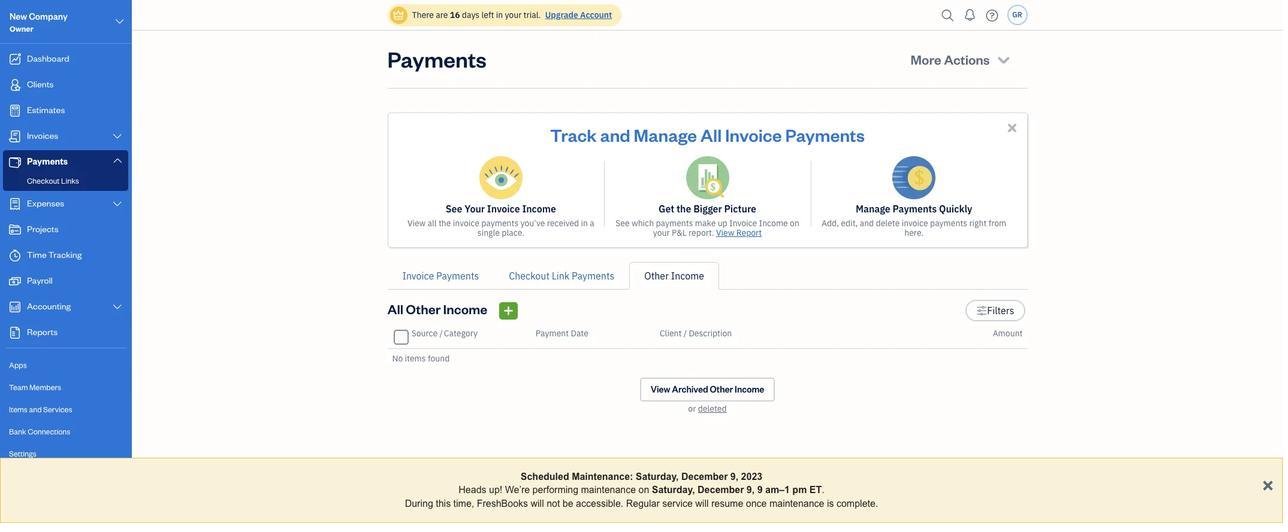 Task type: describe. For each thing, give the bounding box(es) containing it.
more
[[911, 51, 942, 68]]

1 horizontal spatial all
[[701, 123, 722, 146]]

and inside manage payments quickly add, edit, and delete invoice payments right from here.
[[860, 218, 874, 229]]

16
[[450, 10, 460, 20]]

1 horizontal spatial the
[[677, 203, 691, 215]]

reports link
[[3, 321, 128, 346]]

0 vertical spatial other
[[645, 270, 669, 282]]

other income link
[[630, 263, 719, 290]]

source
[[412, 329, 438, 339]]

bank connections link
[[3, 422, 128, 443]]

settings image
[[977, 304, 988, 318]]

income inside view archived other income link
[[735, 384, 765, 396]]

items
[[9, 405, 28, 415]]

this
[[436, 499, 451, 509]]

time
[[27, 249, 47, 261]]

see your invoice income image
[[479, 156, 523, 200]]

project image
[[8, 224, 22, 236]]

service
[[663, 499, 693, 509]]

single
[[478, 228, 500, 239]]

/ for description
[[684, 329, 687, 339]]

received
[[547, 218, 579, 229]]

track and manage all invoice payments
[[550, 123, 865, 146]]

income inside see your invoice income view all the invoice payments you've received in a single place.
[[522, 203, 556, 215]]

and for manage
[[600, 123, 631, 146]]

upgrade
[[545, 10, 578, 20]]

make
[[695, 218, 716, 229]]

payments link
[[3, 150, 128, 174]]

filters button
[[966, 300, 1025, 322]]

freshbooks
[[477, 499, 528, 509]]

scheduled
[[521, 472, 569, 483]]

/ for category
[[440, 329, 443, 339]]

time,
[[454, 499, 474, 509]]

income inside the other income link
[[671, 270, 704, 282]]

search image
[[939, 6, 958, 24]]

client
[[660, 329, 682, 339]]

which
[[632, 218, 654, 229]]

there are 16 days left in your trial. upgrade account
[[412, 10, 612, 20]]

payroll
[[27, 275, 53, 287]]

account
[[580, 10, 612, 20]]

accounting link
[[3, 296, 128, 320]]

invoices link
[[3, 125, 128, 149]]

0 vertical spatial your
[[505, 10, 522, 20]]

links
[[61, 176, 79, 186]]

am–1
[[766, 486, 790, 496]]

items and services
[[9, 405, 72, 415]]

no
[[392, 354, 403, 364]]

team
[[9, 383, 28, 393]]

money image
[[8, 276, 22, 288]]

resume
[[712, 499, 744, 509]]

notifications image
[[961, 3, 980, 27]]

invoice image
[[8, 131, 22, 143]]

projects link
[[3, 218, 128, 243]]

see your invoice income view all the invoice payments you've received in a single place.
[[408, 203, 595, 239]]

archived
[[672, 384, 708, 396]]

category
[[444, 329, 478, 339]]

items
[[405, 354, 426, 364]]

chevrondown image
[[996, 51, 1012, 68]]

chevron large down image for invoices
[[112, 132, 123, 141]]

payment date
[[536, 329, 589, 339]]

time tracking link
[[3, 244, 128, 269]]

0 vertical spatial in
[[496, 10, 503, 20]]

1 vertical spatial december
[[698, 486, 744, 496]]

we're
[[505, 486, 530, 496]]

bank connections
[[9, 427, 70, 437]]

main element
[[0, 0, 162, 524]]

view for view archived other income
[[651, 384, 670, 396]]

see for which
[[616, 218, 630, 229]]

0 vertical spatial manage
[[634, 123, 697, 146]]

2 vertical spatial other
[[710, 384, 733, 396]]

client image
[[8, 79, 22, 91]]

amount button
[[993, 329, 1023, 339]]

new company owner
[[10, 11, 68, 34]]

view inside see your invoice income view all the invoice payments you've received in a single place.
[[408, 218, 426, 229]]

invoice payments
[[403, 270, 479, 282]]

checkout for checkout links
[[27, 176, 60, 186]]

estimates link
[[3, 99, 128, 123]]

team members
[[9, 383, 61, 393]]

connections
[[28, 427, 70, 437]]

× dialog
[[0, 459, 1284, 524]]

get
[[659, 203, 675, 215]]

estimate image
[[8, 105, 22, 117]]

apps link
[[3, 356, 128, 376]]

2 will from the left
[[696, 499, 709, 509]]

amount
[[993, 329, 1023, 339]]

0 horizontal spatial 9,
[[731, 472, 739, 483]]

filters
[[988, 305, 1015, 317]]

add,
[[822, 218, 839, 229]]

payments inside main element
[[27, 156, 68, 167]]

payments inside see which payments make up invoice income on your p&l report.
[[656, 218, 693, 229]]

up
[[718, 218, 728, 229]]

performing
[[533, 486, 579, 496]]

0 vertical spatial saturday,
[[636, 472, 679, 483]]

0 horizontal spatial all
[[388, 301, 403, 318]]

not
[[547, 499, 560, 509]]

view for view report
[[716, 228, 735, 239]]

dashboard image
[[8, 53, 22, 65]]

checkout links
[[27, 176, 79, 186]]

trial.
[[524, 10, 541, 20]]

estimates
[[27, 104, 65, 116]]

deleted link
[[698, 404, 727, 415]]

during
[[405, 499, 433, 509]]

report
[[737, 228, 762, 239]]

accounting
[[27, 301, 71, 312]]

invoice inside see which payments make up invoice income on your p&l report.
[[730, 218, 757, 229]]

dashboard link
[[3, 47, 128, 72]]

no items found
[[392, 354, 450, 364]]

on inside scheduled maintenance: saturday, december 9, 2023 heads up! we're performing maintenance on saturday, december 9, 9 am–1 pm et . during this time, freshbooks will not be accessible. regular service will resume once maintenance is complete.
[[639, 486, 649, 496]]

manage payments quickly add, edit, and delete invoice payments right from here.
[[822, 203, 1007, 239]]

1 horizontal spatial 9,
[[747, 486, 755, 496]]

edit,
[[841, 218, 858, 229]]

in inside see your invoice income view all the invoice payments you've received in a single place.
[[581, 218, 588, 229]]



Task type: vqa. For each thing, say whether or not it's contained in the screenshot.
'am–1'
yes



Task type: locate. For each thing, give the bounding box(es) containing it.
1 vertical spatial other
[[406, 301, 441, 318]]

0 horizontal spatial other
[[406, 301, 441, 318]]

payment
[[536, 329, 569, 339]]

report.
[[689, 228, 714, 239]]

payments inside manage payments quickly add, edit, and delete invoice payments right from here.
[[930, 218, 968, 229]]

chart image
[[8, 302, 22, 314]]

payments down "your"
[[482, 218, 519, 229]]

0 horizontal spatial maintenance
[[581, 486, 636, 496]]

maintenance down pm
[[770, 499, 825, 509]]

on left add,
[[790, 218, 800, 229]]

clients link
[[3, 73, 128, 98]]

other up the source
[[406, 301, 441, 318]]

crown image
[[392, 9, 405, 21]]

maintenance down maintenance:
[[581, 486, 636, 496]]

payments inside manage payments quickly add, edit, and delete invoice payments right from here.
[[893, 203, 937, 215]]

0 horizontal spatial manage
[[634, 123, 697, 146]]

0 horizontal spatial see
[[446, 203, 462, 215]]

manage
[[634, 123, 697, 146], [856, 203, 891, 215]]

view
[[408, 218, 426, 229], [716, 228, 735, 239], [651, 384, 670, 396]]

your inside see which payments make up invoice income on your p&l report.
[[653, 228, 670, 239]]

1 / from the left
[[440, 329, 443, 339]]

more actions button
[[900, 45, 1023, 74]]

pm
[[793, 486, 807, 496]]

1 vertical spatial maintenance
[[770, 499, 825, 509]]

1 horizontal spatial /
[[684, 329, 687, 339]]

income
[[522, 203, 556, 215], [759, 218, 788, 229], [671, 270, 704, 282], [443, 301, 488, 318], [735, 384, 765, 396]]

0 vertical spatial checkout
[[27, 176, 60, 186]]

× button
[[1263, 473, 1274, 496]]

0 horizontal spatial view
[[408, 218, 426, 229]]

1 vertical spatial and
[[860, 218, 874, 229]]

are
[[436, 10, 448, 20]]

1 horizontal spatial invoice
[[902, 218, 928, 229]]

0 horizontal spatial invoice
[[453, 218, 480, 229]]

0 vertical spatial see
[[446, 203, 462, 215]]

date
[[571, 329, 589, 339]]

.
[[822, 486, 825, 496]]

delete
[[876, 218, 900, 229]]

chevron large down image for payments
[[112, 156, 123, 165]]

see
[[446, 203, 462, 215], [616, 218, 630, 229]]

2 horizontal spatial view
[[716, 228, 735, 239]]

other income
[[645, 270, 704, 282]]

accessible.
[[576, 499, 624, 509]]

or
[[688, 404, 696, 415]]

view archived other income
[[651, 384, 765, 396]]

1 horizontal spatial will
[[696, 499, 709, 509]]

all other income
[[388, 301, 488, 318]]

and inside main element
[[29, 405, 42, 415]]

maintenance:
[[572, 472, 633, 483]]

1 vertical spatial 9,
[[747, 486, 755, 496]]

1 horizontal spatial other
[[645, 270, 669, 282]]

invoice down "your"
[[453, 218, 480, 229]]

1 invoice from the left
[[453, 218, 480, 229]]

and right edit,
[[860, 218, 874, 229]]

1 horizontal spatial payments
[[656, 218, 693, 229]]

income inside see which payments make up invoice income on your p&l report.
[[759, 218, 788, 229]]

view left archived
[[651, 384, 670, 396]]

checkout links link
[[5, 174, 126, 188]]

right
[[970, 218, 987, 229]]

payroll link
[[3, 270, 128, 294]]

chevron large down image inside payments link
[[112, 156, 123, 165]]

1 horizontal spatial in
[[581, 218, 588, 229]]

a
[[590, 218, 595, 229]]

link
[[552, 270, 570, 282]]

1 vertical spatial in
[[581, 218, 588, 229]]

close image
[[1006, 121, 1019, 135]]

checkout for checkout link payments
[[509, 270, 550, 282]]

company
[[29, 11, 68, 22]]

1 vertical spatial the
[[439, 218, 451, 229]]

your left p&l
[[653, 228, 670, 239]]

manage payments quickly image
[[893, 156, 936, 200]]

1 vertical spatial checkout
[[509, 270, 550, 282]]

there
[[412, 10, 434, 20]]

0 vertical spatial all
[[701, 123, 722, 146]]

2 payments from the left
[[656, 218, 693, 229]]

p&l
[[672, 228, 687, 239]]

9
[[758, 486, 763, 496]]

time tracking
[[27, 249, 82, 261]]

manage inside manage payments quickly add, edit, and delete invoice payments right from here.
[[856, 203, 891, 215]]

saturday,
[[636, 472, 679, 483], [652, 486, 695, 496]]

2 / from the left
[[684, 329, 687, 339]]

0 horizontal spatial and
[[29, 405, 42, 415]]

in left a
[[581, 218, 588, 229]]

0 horizontal spatial in
[[496, 10, 503, 20]]

the right all
[[439, 218, 451, 229]]

invoice inside see your invoice income view all the invoice payments you've received in a single place.
[[453, 218, 480, 229]]

quickly
[[939, 203, 973, 215]]

see left "your"
[[446, 203, 462, 215]]

0 vertical spatial 9,
[[731, 472, 739, 483]]

1 horizontal spatial and
[[600, 123, 631, 146]]

go to help image
[[983, 6, 1002, 24]]

other up deleted link
[[710, 384, 733, 396]]

1 vertical spatial saturday,
[[652, 486, 695, 496]]

checkout up expenses
[[27, 176, 60, 186]]

1 horizontal spatial checkout
[[509, 270, 550, 282]]

description
[[689, 329, 732, 339]]

the
[[677, 203, 691, 215], [439, 218, 451, 229]]

1 horizontal spatial your
[[653, 228, 670, 239]]

maintenance
[[581, 486, 636, 496], [770, 499, 825, 509]]

will left not
[[531, 499, 544, 509]]

chevron large down image for accounting
[[112, 303, 123, 312]]

bank
[[9, 427, 26, 437]]

payments inside see your invoice income view all the invoice payments you've received in a single place.
[[482, 218, 519, 229]]

report image
[[8, 327, 22, 339]]

/ right client
[[684, 329, 687, 339]]

owner
[[10, 24, 33, 34]]

1 vertical spatial manage
[[856, 203, 891, 215]]

see left which
[[616, 218, 630, 229]]

see for your
[[446, 203, 462, 215]]

0 vertical spatial the
[[677, 203, 691, 215]]

add new other income entry image
[[503, 304, 514, 319]]

upgrade account link
[[543, 10, 612, 20]]

view right make
[[716, 228, 735, 239]]

1 horizontal spatial maintenance
[[770, 499, 825, 509]]

is
[[827, 499, 834, 509]]

and right items on the left bottom
[[29, 405, 42, 415]]

0 horizontal spatial /
[[440, 329, 443, 339]]

payment image
[[8, 156, 22, 168]]

your left the trial.
[[505, 10, 522, 20]]

settings
[[9, 450, 36, 459]]

regular
[[626, 499, 660, 509]]

2 vertical spatial and
[[29, 405, 42, 415]]

your
[[505, 10, 522, 20], [653, 228, 670, 239]]

complete.
[[837, 499, 878, 509]]

in
[[496, 10, 503, 20], [581, 218, 588, 229]]

in right left
[[496, 10, 503, 20]]

get the bigger picture image
[[686, 156, 729, 200]]

checkout left link
[[509, 270, 550, 282]]

0 vertical spatial maintenance
[[581, 486, 636, 496]]

2 horizontal spatial and
[[860, 218, 874, 229]]

on up regular
[[639, 486, 649, 496]]

up!
[[489, 486, 503, 496]]

chevron large down image
[[112, 200, 123, 209]]

2 horizontal spatial payments
[[930, 218, 968, 229]]

0 vertical spatial and
[[600, 123, 631, 146]]

see inside see your invoice income view all the invoice payments you've received in a single place.
[[446, 203, 462, 215]]

track
[[550, 123, 597, 146]]

client / description
[[660, 329, 732, 339]]

checkout link payments link
[[494, 263, 630, 290]]

saturday, up 'service'
[[652, 486, 695, 496]]

0 vertical spatial on
[[790, 218, 800, 229]]

payments for income
[[482, 218, 519, 229]]

invoice inside see your invoice income view all the invoice payments you've received in a single place.
[[487, 203, 520, 215]]

found
[[428, 354, 450, 364]]

1 horizontal spatial view
[[651, 384, 670, 396]]

heads
[[459, 486, 487, 496]]

×
[[1263, 473, 1274, 496]]

/ right the source
[[440, 329, 443, 339]]

services
[[43, 405, 72, 415]]

settings link
[[3, 444, 128, 465]]

1 horizontal spatial see
[[616, 218, 630, 229]]

1 vertical spatial all
[[388, 301, 403, 318]]

payment date button
[[536, 329, 589, 339]]

the inside see your invoice income view all the invoice payments you've received in a single place.
[[439, 218, 451, 229]]

on inside see which payments make up invoice income on your p&l report.
[[790, 218, 800, 229]]

9, left 2023
[[731, 472, 739, 483]]

payments down quickly
[[930, 218, 968, 229]]

all
[[428, 218, 437, 229]]

new
[[10, 11, 27, 22]]

invoice right delete
[[902, 218, 928, 229]]

gr
[[1013, 10, 1023, 19]]

checkout inside checkout link payments link
[[509, 270, 550, 282]]

payments
[[482, 218, 519, 229], [656, 218, 693, 229], [930, 218, 968, 229]]

and right track
[[600, 123, 631, 146]]

timer image
[[8, 250, 22, 262]]

2 invoice from the left
[[902, 218, 928, 229]]

0 horizontal spatial payments
[[482, 218, 519, 229]]

checkout inside checkout links link
[[27, 176, 60, 186]]

1 horizontal spatial manage
[[856, 203, 891, 215]]

picture
[[725, 203, 757, 215]]

checkout link payments
[[509, 270, 615, 282]]

payments down get
[[656, 218, 693, 229]]

will right 'service'
[[696, 499, 709, 509]]

expense image
[[8, 198, 22, 210]]

invoice inside manage payments quickly add, edit, and delete invoice payments right from here.
[[902, 218, 928, 229]]

1 vertical spatial see
[[616, 218, 630, 229]]

invoices
[[27, 130, 58, 141]]

bigger
[[694, 203, 722, 215]]

saturday, up regular
[[636, 472, 679, 483]]

9, left the 9
[[747, 486, 755, 496]]

3 payments from the left
[[930, 218, 968, 229]]

invoice for payments
[[902, 218, 928, 229]]

0 vertical spatial december
[[682, 472, 728, 483]]

the right get
[[677, 203, 691, 215]]

items and services link
[[3, 400, 128, 421]]

all up no
[[388, 301, 403, 318]]

see inside see which payments make up invoice income on your p&l report.
[[616, 218, 630, 229]]

invoice for your
[[453, 218, 480, 229]]

1 will from the left
[[531, 499, 544, 509]]

more actions
[[911, 51, 990, 68]]

0 horizontal spatial the
[[439, 218, 451, 229]]

1 horizontal spatial on
[[790, 218, 800, 229]]

tracking
[[48, 249, 82, 261]]

and for services
[[29, 405, 42, 415]]

all
[[701, 123, 722, 146], [388, 301, 403, 318]]

other down which
[[645, 270, 669, 282]]

1 payments from the left
[[482, 218, 519, 229]]

days
[[462, 10, 480, 20]]

once
[[746, 499, 767, 509]]

0 horizontal spatial your
[[505, 10, 522, 20]]

view left all
[[408, 218, 426, 229]]

0 horizontal spatial checkout
[[27, 176, 60, 186]]

here.
[[905, 228, 924, 239]]

0 horizontal spatial on
[[639, 486, 649, 496]]

source / category
[[412, 329, 478, 339]]

payments for add,
[[930, 218, 968, 229]]

from
[[989, 218, 1007, 229]]

all up get the bigger picture on the top
[[701, 123, 722, 146]]

0 horizontal spatial will
[[531, 499, 544, 509]]

1 vertical spatial your
[[653, 228, 670, 239]]

team members link
[[3, 378, 128, 399]]

invoice payments link
[[388, 263, 494, 290]]

1 vertical spatial on
[[639, 486, 649, 496]]

2 horizontal spatial other
[[710, 384, 733, 396]]

chevron large down image
[[114, 14, 125, 29], [112, 132, 123, 141], [112, 156, 123, 165], [112, 303, 123, 312]]

expenses link
[[3, 192, 128, 217]]

/
[[440, 329, 443, 339], [684, 329, 687, 339]]

clients
[[27, 79, 54, 90]]



